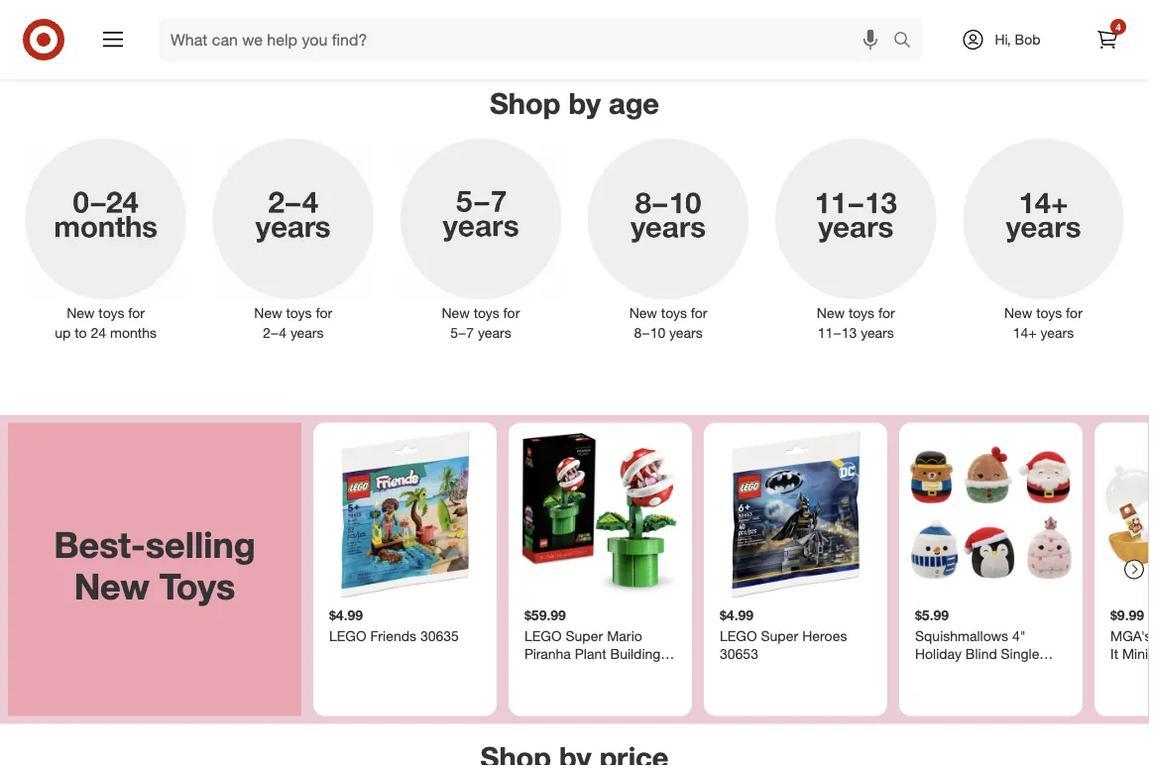 Task type: describe. For each thing, give the bounding box(es) containing it.
friends
[[371, 628, 417, 645]]

$4.99 for $4.99 lego super heroes 30653
[[720, 607, 754, 624]]

toys for 14+
[[1037, 305, 1063, 322]]

for for new toys for 5–7 years
[[504, 305, 520, 322]]

$59.99
[[525, 607, 566, 624]]

toys
[[159, 564, 235, 608]]

new for 14+
[[1005, 305, 1033, 322]]

piranha
[[525, 645, 571, 663]]

weekly
[[505, 0, 589, 33]]

blind
[[966, 645, 998, 663]]

new toys for 8–10 years
[[630, 305, 708, 342]]

toys for 11–13
[[849, 305, 875, 322]]

lego friends 30635 image
[[321, 431, 489, 599]]

$59.99 lego super mario piranha plant building set 71426
[[525, 607, 661, 680]]

toys for 2–4
[[286, 305, 312, 322]]

24
[[91, 325, 106, 342]]

a
[[969, 663, 976, 680]]

capsule
[[980, 663, 1031, 680]]

new toys for 11–13 years
[[817, 305, 895, 342]]

shop
[[490, 86, 561, 121]]

for for new toys for 14+ years
[[1067, 305, 1083, 322]]

shop by age
[[490, 86, 660, 121]]

to inside 'new toys for up to 24 months'
[[75, 325, 87, 342]]

$9.99 link
[[1103, 431, 1150, 709]]

new toys for up to 24 months
[[55, 305, 157, 342]]

for for new toys for up to 24 months
[[128, 305, 145, 322]]

mario
[[607, 628, 643, 645]]

30635
[[421, 628, 459, 645]]

toys for up
[[99, 305, 124, 322]]

in
[[954, 663, 965, 680]]

latest.
[[725, 0, 798, 33]]

hi, bob
[[995, 31, 1041, 48]]

new toys for 2–4 years
[[254, 305, 332, 342]]

check back weekly to see the latest.
[[352, 0, 798, 33]]

2–4
[[263, 325, 287, 342]]

$5.99
[[916, 607, 949, 624]]

super for piranha
[[566, 628, 603, 645]]

best-
[[54, 523, 145, 567]]

new for 2–4
[[254, 305, 282, 322]]

new toys for 5–7 years
[[442, 305, 520, 342]]

by
[[569, 86, 601, 121]]

up
[[55, 325, 71, 342]]

heroes
[[803, 628, 848, 645]]

hi,
[[995, 31, 1012, 48]]

$4.99 lego friends 30635
[[329, 607, 459, 645]]

$4.99 for $4.99 lego friends 30635
[[329, 607, 363, 624]]

toys for 8–10
[[662, 305, 687, 322]]



Task type: vqa. For each thing, say whether or not it's contained in the screenshot.


Task type: locate. For each thing, give the bounding box(es) containing it.
1 super from the left
[[566, 628, 603, 645]]

single
[[1002, 645, 1040, 663]]

71426
[[550, 663, 588, 680]]

$4.99 inside $4.99 lego super heroes 30653
[[720, 607, 754, 624]]

4 years from the left
[[861, 325, 895, 342]]

years inside new toys for 14+ years
[[1041, 325, 1075, 342]]

years right 2–4 in the top left of the page
[[291, 325, 324, 342]]

to
[[596, 0, 620, 33], [75, 325, 87, 342]]

toys inside 'new toys for up to 24 months'
[[99, 305, 124, 322]]

bob
[[1015, 31, 1041, 48]]

years right 14+
[[1041, 325, 1075, 342]]

lego inside $59.99 lego super mario piranha plant building set 71426
[[525, 628, 562, 645]]

lego left heroes
[[720, 628, 758, 645]]

4 for from the left
[[691, 305, 708, 322]]

2 horizontal spatial lego
[[720, 628, 758, 645]]

toys up 11–13
[[849, 305, 875, 322]]

$4.99
[[329, 607, 363, 624], [720, 607, 754, 624]]

years inside new toys for 8–10 years
[[670, 325, 703, 342]]

toys up 24
[[99, 305, 124, 322]]

for inside new toys for 14+ years
[[1067, 305, 1083, 322]]

years for 2–4 years
[[291, 325, 324, 342]]

1 years from the left
[[291, 325, 324, 342]]

set
[[525, 663, 546, 680]]

years for 5–7 years
[[478, 325, 512, 342]]

new toys for 14+ years
[[1005, 305, 1083, 342]]

new up 11–13
[[817, 305, 845, 322]]

6 for from the left
[[1067, 305, 1083, 322]]

for
[[128, 305, 145, 322], [316, 305, 332, 322], [504, 305, 520, 322], [691, 305, 708, 322], [879, 305, 895, 322], [1067, 305, 1083, 322]]

0 vertical spatial to
[[596, 0, 620, 33]]

new for 8–10
[[630, 305, 658, 322]]

new for up
[[67, 305, 95, 322]]

months
[[110, 325, 157, 342]]

4
[[1116, 20, 1122, 33]]

new inside best-selling new toys
[[74, 564, 149, 608]]

years for 11–13 years
[[861, 325, 895, 342]]

1 $4.99 from the left
[[329, 607, 363, 624]]

new inside new toys for 11–13 years
[[817, 305, 845, 322]]

1 horizontal spatial $4.99
[[720, 607, 754, 624]]

new up 5–7 at the left
[[442, 305, 470, 322]]

0 horizontal spatial $4.99
[[329, 607, 363, 624]]

to left see in the right of the page
[[596, 0, 620, 33]]

super inside $4.99 lego super heroes 30653
[[761, 628, 799, 645]]

$4.99 lego super heroes 30653
[[720, 607, 848, 663]]

new up 24
[[67, 305, 95, 322]]

new for 11–13
[[817, 305, 845, 322]]

2 toys from the left
[[286, 305, 312, 322]]

new inside new toys for 8–10 years
[[630, 305, 658, 322]]

super
[[566, 628, 603, 645], [761, 628, 799, 645]]

lego
[[329, 628, 367, 645], [525, 628, 562, 645], [720, 628, 758, 645]]

years
[[291, 325, 324, 342], [478, 325, 512, 342], [670, 325, 703, 342], [861, 325, 895, 342], [1041, 325, 1075, 342]]

years right 11–13
[[861, 325, 895, 342]]

for inside new toys for 11–13 years
[[879, 305, 895, 322]]

new up 2–4 in the top left of the page
[[254, 305, 282, 322]]

new inside new toys for 14+ years
[[1005, 305, 1033, 322]]

0 horizontal spatial to
[[75, 325, 87, 342]]

age
[[609, 86, 660, 121]]

lego inside $4.99 lego super heroes 30653
[[720, 628, 758, 645]]

super inside $59.99 lego super mario piranha plant building set 71426
[[566, 628, 603, 645]]

to left 24
[[75, 325, 87, 342]]

toys inside new toys for 11–13 years
[[849, 305, 875, 322]]

$4.99 inside $4.99 lego friends 30635
[[329, 607, 363, 624]]

new up 8–10
[[630, 305, 658, 322]]

toys up 8–10
[[662, 305, 687, 322]]

super right 30653
[[761, 628, 799, 645]]

years inside "new toys for 2–4 years"
[[291, 325, 324, 342]]

$9.99
[[1111, 607, 1145, 624]]

toys up 5–7 at the left
[[474, 305, 500, 322]]

for inside "new toys for 2–4 years"
[[316, 305, 332, 322]]

back
[[438, 0, 497, 33]]

for inside 'new toys for up to 24 months'
[[128, 305, 145, 322]]

1 horizontal spatial to
[[596, 0, 620, 33]]

for for new toys for 2–4 years
[[316, 305, 332, 322]]

the
[[679, 0, 717, 33]]

toys inside "new toys for 2–4 years"
[[286, 305, 312, 322]]

years inside new toys for 5–7 years
[[478, 325, 512, 342]]

super up 71426
[[566, 628, 603, 645]]

2 for from the left
[[316, 305, 332, 322]]

years for 8–10 years
[[670, 325, 703, 342]]

lego super mario piranha plant building set 71426 image
[[517, 431, 685, 599]]

30653
[[720, 645, 759, 663]]

toys inside new toys for 5–7 years
[[474, 305, 500, 322]]

toys up 2–4 in the top left of the page
[[286, 305, 312, 322]]

11–13
[[818, 325, 857, 342]]

new inside new toys for 5–7 years
[[442, 305, 470, 322]]

3 toys from the left
[[474, 305, 500, 322]]

building
[[611, 645, 661, 663]]

for inside new toys for 5–7 years
[[504, 305, 520, 322]]

3 for from the left
[[504, 305, 520, 322]]

plush
[[916, 663, 950, 680]]

squishmallows 4" holiday blind single plush in a capsule image
[[908, 431, 1075, 599]]

years right 5–7 at the left
[[478, 325, 512, 342]]

3 lego from the left
[[720, 628, 758, 645]]

6 toys from the left
[[1037, 305, 1063, 322]]

0 horizontal spatial lego
[[329, 628, 367, 645]]

1 horizontal spatial lego
[[525, 628, 562, 645]]

lego inside $4.99 lego friends 30635
[[329, 628, 367, 645]]

1 lego from the left
[[329, 628, 367, 645]]

search
[[885, 32, 933, 51]]

holiday
[[916, 645, 962, 663]]

see
[[628, 0, 671, 33]]

8–10
[[634, 325, 666, 342]]

1 vertical spatial to
[[75, 325, 87, 342]]

for for new toys for 8–10 years
[[691, 305, 708, 322]]

4 toys from the left
[[662, 305, 687, 322]]

4 link
[[1086, 18, 1130, 62]]

2 super from the left
[[761, 628, 799, 645]]

toys for 5–7
[[474, 305, 500, 322]]

squishmallows
[[916, 628, 1009, 645]]

toys up 14+
[[1037, 305, 1063, 322]]

selling
[[145, 523, 256, 567]]

toys inside new toys for 14+ years
[[1037, 305, 1063, 322]]

years inside new toys for 11–13 years
[[861, 325, 895, 342]]

2 years from the left
[[478, 325, 512, 342]]

lego down $59.99
[[525, 628, 562, 645]]

5 years from the left
[[1041, 325, 1075, 342]]

new up 14+
[[1005, 305, 1033, 322]]

$5.99 squishmallows 4" holiday blind single plush in a capsule
[[916, 607, 1040, 680]]

search button
[[885, 18, 933, 65]]

carousel region
[[0, 415, 1150, 725]]

new inside 'new toys for up to 24 months'
[[67, 305, 95, 322]]

5–7
[[451, 325, 474, 342]]

new inside "new toys for 2–4 years"
[[254, 305, 282, 322]]

lego for lego super mario piranha plant building set 71426
[[525, 628, 562, 645]]

new
[[67, 305, 95, 322], [254, 305, 282, 322], [442, 305, 470, 322], [630, 305, 658, 322], [817, 305, 845, 322], [1005, 305, 1033, 322], [74, 564, 149, 608]]

3 years from the left
[[670, 325, 703, 342]]

1 for from the left
[[128, 305, 145, 322]]

5 toys from the left
[[849, 305, 875, 322]]

lego super heroes 30653 image
[[712, 431, 880, 599]]

2 lego from the left
[[525, 628, 562, 645]]

years for 14+ years
[[1041, 325, 1075, 342]]

years right 8–10
[[670, 325, 703, 342]]

lego for lego super heroes 30653
[[720, 628, 758, 645]]

for for new toys for 11–13 years
[[879, 305, 895, 322]]

check
[[352, 0, 430, 33]]

4"
[[1013, 628, 1026, 645]]

5 for from the left
[[879, 305, 895, 322]]

best-selling new toys
[[54, 523, 256, 608]]

14+
[[1014, 325, 1037, 342]]

0 horizontal spatial super
[[566, 628, 603, 645]]

toys inside new toys for 8–10 years
[[662, 305, 687, 322]]

super for 30653
[[761, 628, 799, 645]]

2 $4.99 from the left
[[720, 607, 754, 624]]

lego for lego friends 30635
[[329, 628, 367, 645]]

toys
[[99, 305, 124, 322], [286, 305, 312, 322], [474, 305, 500, 322], [662, 305, 687, 322], [849, 305, 875, 322], [1037, 305, 1063, 322]]

1 toys from the left
[[99, 305, 124, 322]]

for inside new toys for 8–10 years
[[691, 305, 708, 322]]

lego left friends
[[329, 628, 367, 645]]

new left toys
[[74, 564, 149, 608]]

What can we help you find? suggestions appear below search field
[[159, 18, 899, 62]]

plant
[[575, 645, 607, 663]]

1 horizontal spatial super
[[761, 628, 799, 645]]

new for 5–7
[[442, 305, 470, 322]]



